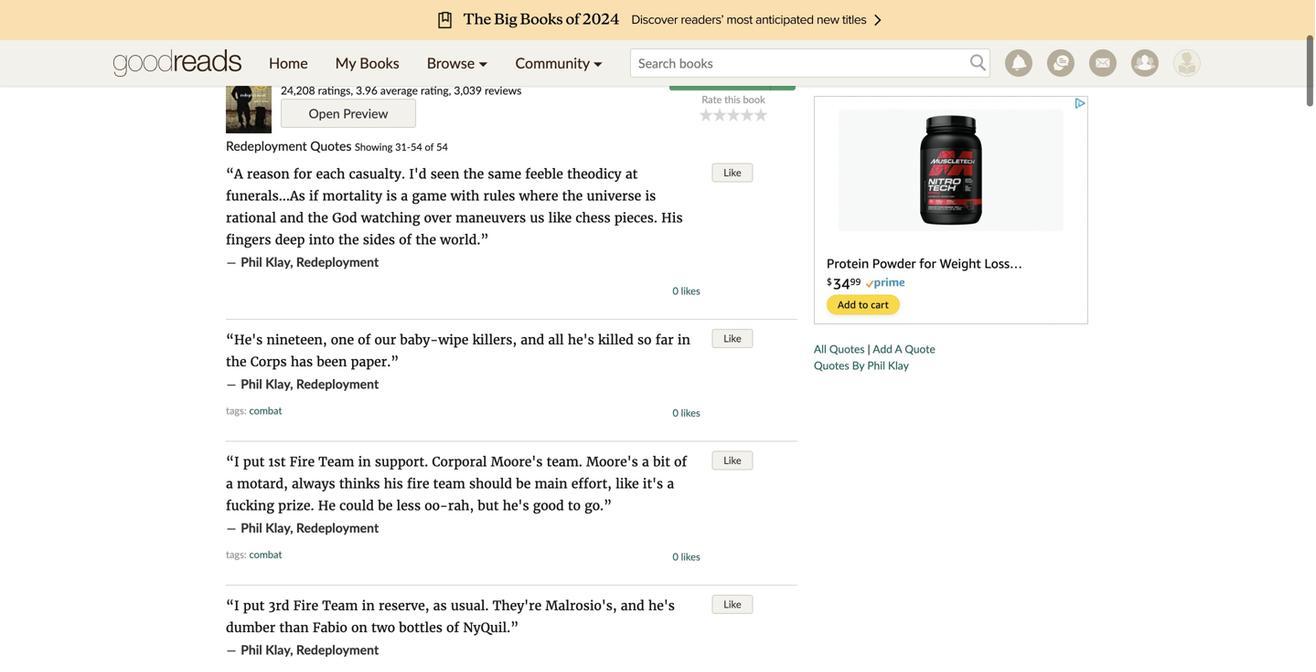 Task type: describe. For each thing, give the bounding box(es) containing it.
1 0 likes from the top
[[673, 285, 700, 297]]

team for on
[[322, 598, 358, 615]]

casualty.
[[349, 166, 405, 182]]

god
[[332, 210, 357, 226]]

oo-
[[425, 498, 448, 514]]

team
[[433, 476, 465, 492]]

reserve,
[[379, 598, 429, 615]]

want to read
[[677, 70, 749, 85]]

main
[[535, 476, 568, 492]]

my books link
[[322, 40, 413, 86]]

community ▾
[[515, 54, 603, 72]]

friend requests image
[[1131, 49, 1159, 77]]

as
[[433, 598, 447, 615]]

1 0 likes link from the top
[[673, 285, 700, 297]]

Search for books to add to your shelves search field
[[630, 48, 990, 78]]

1 0 from the top
[[673, 285, 678, 297]]

and inside "i put 3rd fire team in reserve, as usual. they're malrosio's, and he's dumber than fabio on two bottles of nyquil." ― phil klay, redeployment
[[621, 598, 645, 615]]

read
[[723, 70, 749, 85]]

klay inside redeployment by phil klay 24,208 ratings,   3.96   average rating, 3,039 reviews open preview
[[420, 67, 444, 81]]

"i put 3rd fire team in reserve, as usual. they're malrosio's, and he's dumber than fabio on two bottles of nyquil." ― phil klay, redeployment
[[226, 598, 675, 659]]

rules
[[483, 188, 515, 204]]

team.
[[547, 454, 582, 471]]

tags: for "he's nineteen, one of our baby-wipe killers, and all he's killed so far in the corps has been paper."
[[226, 405, 247, 417]]

less
[[396, 498, 421, 514]]

― inside "a reason for each casualty. i'd seen the same feeble theodicy at funerals...as if mortality is a game with rules where the universe is rational and the god watching over maneuvers us like chess pieces. his fingers deep into the sides of the world." ― phil klay, redeployment
[[226, 254, 237, 271]]

|
[[868, 343, 870, 356]]

rate this book
[[702, 93, 765, 106]]

his
[[384, 476, 403, 492]]

average
[[380, 84, 418, 97]]

"a
[[226, 166, 243, 182]]

rational
[[226, 210, 276, 226]]

redeployment link for 1st
[[296, 520, 379, 536]]

home
[[269, 54, 308, 72]]

add a quote link
[[873, 343, 935, 356]]

1st
[[268, 454, 286, 471]]

open preview link
[[281, 99, 416, 128]]

fingers
[[226, 232, 271, 248]]

corporal
[[432, 454, 487, 471]]

combat link for the
[[249, 405, 282, 417]]

redeployment link up ratings,
[[281, 65, 377, 81]]

dumber
[[226, 620, 275, 637]]

quotes for all quotes | add a quote quotes by phil klay
[[829, 343, 865, 356]]

the up chess
[[562, 188, 583, 204]]

good
[[533, 498, 564, 514]]

the up into
[[308, 210, 328, 226]]

mortality
[[322, 188, 382, 204]]

maneuvers
[[456, 210, 526, 226]]

notifications image
[[1005, 49, 1033, 77]]

quotes by phil klay link
[[814, 359, 909, 372]]

in inside "he's nineteen, one of our baby-wipe killers, and all he's killed so far in the corps has been paper." ― phil klay, redeployment
[[678, 332, 690, 348]]

showing
[[355, 141, 393, 153]]

like for "a reason for each casualty. i'd seen the same feeble theodicy at funerals...as if mortality is a game with rules where the universe is rational and the god watching over maneuvers us like chess pieces. his fingers deep into the sides of the world."
[[724, 166, 741, 179]]

all
[[548, 332, 564, 348]]

fire for motard,
[[290, 454, 315, 471]]

been
[[317, 354, 347, 370]]

combat for the
[[249, 405, 282, 417]]

phil inside all quotes | add a quote quotes by phil klay
[[867, 359, 885, 372]]

"i for "i put 3rd fire team in reserve, as usual. they're malrosio's, and he's dumber than fabio on two bottles of nyquil."
[[226, 598, 239, 615]]

like link for "a reason for each casualty. i'd seen the same feeble theodicy at funerals...as if mortality is a game with rules where the universe is rational and the god watching over maneuvers us like chess pieces. his fingers deep into the sides of the world."
[[712, 163, 753, 182]]

"a reason for each casualty. i'd seen the same feeble theodicy at funerals...as if mortality is a game with rules where the universe is rational and the god watching over maneuvers us like chess pieces. his fingers deep into the sides of the world." ― phil klay, redeployment
[[226, 166, 683, 271]]

1 vertical spatial be
[[378, 498, 393, 514]]

combat for motard,
[[249, 549, 282, 561]]

inbox image
[[1089, 49, 1117, 77]]

like link for "i put 1st fire team in support. corporal moore's team. moore's a bit of a motard, always thinks his fire team should be main effort, like it's a fucking prize. he could be less oo-rah, but he's good to go."
[[712, 451, 753, 471]]

like inside "i put 1st fire team in support. corporal moore's team. moore's a bit of a motard, always thinks his fire team should be main effort, like it's a fucking prize. he could be less oo-rah, but he's good to go." ― phil klay, redeployment
[[616, 476, 639, 492]]

a inside "a reason for each casualty. i'd seen the same feeble theodicy at funerals...as if mortality is a game with rules where the universe is rational and the god watching over maneuvers us like chess pieces. his fingers deep into the sides of the world." ― phil klay, redeployment
[[401, 188, 408, 204]]

▾ for community ▾
[[593, 54, 603, 72]]

at
[[625, 166, 638, 182]]

theodicy
[[567, 166, 622, 182]]

nyquil."
[[463, 620, 519, 637]]

redeployment inside "he's nineteen, one of our baby-wipe killers, and all he's killed so far in the corps has been paper." ― phil klay, redeployment
[[296, 376, 379, 392]]

than
[[279, 620, 309, 637]]

klay, inside "i put 1st fire team in support. corporal moore's team. moore's a bit of a motard, always thinks his fire team should be main effort, like it's a fucking prize. he could be less oo-rah, but he's good to go." ― phil klay, redeployment
[[265, 520, 293, 536]]

menu containing home
[[255, 40, 616, 86]]

should
[[469, 476, 512, 492]]

but
[[478, 498, 499, 514]]

like inside "a reason for each casualty. i'd seen the same feeble theodicy at funerals...as if mortality is a game with rules where the universe is rational and the god watching over maneuvers us like chess pieces. his fingers deep into the sides of the world." ― phil klay, redeployment
[[548, 210, 572, 226]]

rating,
[[421, 84, 451, 97]]

4 like link from the top
[[712, 595, 753, 615]]

killers,
[[472, 332, 517, 348]]

redeployment up reason
[[226, 138, 307, 154]]

he's inside "i put 3rd fire team in reserve, as usual. they're malrosio's, and he's dumber than fabio on two bottles of nyquil." ― phil klay, redeployment
[[648, 598, 675, 615]]

add
[[873, 343, 893, 356]]

tags: for "i put 1st fire team in support. corporal moore's team. moore's a bit of a motard, always thinks his fire team should be main effort, like it's a fucking prize. he could be less oo-rah, but he's good to go."
[[226, 549, 247, 561]]

corps
[[250, 354, 287, 370]]

home link
[[255, 40, 322, 86]]

one
[[331, 332, 354, 348]]

combat link for motard,
[[249, 549, 282, 561]]

all quotes link
[[814, 343, 865, 356]]

a
[[895, 343, 902, 356]]

by
[[380, 66, 392, 80]]

phil inside "he's nineteen, one of our baby-wipe killers, and all he's killed so far in the corps has been paper." ― phil klay, redeployment
[[241, 376, 262, 392]]

support.
[[375, 454, 428, 471]]

same
[[488, 166, 521, 182]]

phil inside "i put 3rd fire team in reserve, as usual. they're malrosio's, and he's dumber than fabio on two bottles of nyquil." ― phil klay, redeployment
[[241, 642, 262, 658]]

Search books text field
[[630, 48, 990, 78]]

0 likes for "he's nineteen, one of our baby-wipe killers, and all he's killed so far in the corps has been paper."
[[673, 407, 700, 419]]

each
[[316, 166, 345, 182]]

watching
[[361, 210, 420, 226]]

the down over on the left of the page
[[416, 232, 436, 248]]

put for 1st
[[243, 454, 265, 471]]

community
[[515, 54, 590, 72]]

books
[[360, 54, 399, 72]]

prize.
[[278, 498, 314, 514]]

my
[[335, 54, 356, 72]]

klay, inside "a reason for each casualty. i'd seen the same feeble theodicy at funerals...as if mortality is a game with rules where the universe is rational and the god watching over maneuvers us like chess pieces. his fingers deep into the sides of the world." ― phil klay, redeployment
[[265, 254, 293, 270]]

his
[[661, 210, 683, 226]]

by
[[852, 359, 865, 372]]

redeployment quotes
[[219, 27, 421, 50]]

of inside "a reason for each casualty. i'd seen the same feeble theodicy at funerals...as if mortality is a game with rules where the universe is rational and the god watching over maneuvers us like chess pieces. his fingers deep into the sides of the world." ― phil klay, redeployment
[[399, 232, 412, 248]]

seen
[[430, 166, 460, 182]]

in for dumber
[[362, 598, 375, 615]]

deep
[[275, 232, 305, 248]]

in for of
[[358, 454, 371, 471]]

killed
[[598, 332, 634, 348]]

quotes down all quotes link
[[814, 359, 849, 372]]

― inside "i put 3rd fire team in reserve, as usual. they're malrosio's, and he's dumber than fabio on two bottles of nyquil." ― phil klay, redeployment
[[226, 642, 237, 659]]

two
[[371, 620, 395, 637]]

klay, inside "i put 3rd fire team in reserve, as usual. they're malrosio's, and he's dumber than fabio on two bottles of nyquil." ― phil klay, redeployment
[[265, 642, 293, 658]]

redeployment quotes showing 31-54 of 54
[[226, 138, 448, 154]]

pieces.
[[614, 210, 658, 226]]

all quotes | add a quote quotes by phil klay
[[814, 343, 935, 372]]

0 vertical spatial advertisement element
[[214, 0, 1101, 14]]

rate
[[702, 93, 722, 106]]



Task type: vqa. For each thing, say whether or not it's contained in the screenshot.
'in' in the "He's nineteen, one of our baby-wipe killers, and all he's killed so far in the Corps has been paper." ― Phil Klay, Redeployment
yes



Task type: locate. For each thing, give the bounding box(es) containing it.
redeployment link for one
[[296, 376, 379, 392]]

put inside "i put 3rd fire team in reserve, as usual. they're malrosio's, and he's dumber than fabio on two bottles of nyquil." ― phil klay, redeployment
[[243, 598, 265, 615]]

tags: combat
[[226, 405, 282, 417], [226, 549, 282, 561]]

"i put 1st fire team in support. corporal moore's team. moore's a bit of a motard, always thinks his fire team should be main effort, like it's a fucking prize. he could be less oo-rah, but he's good to go." ― phil klay, redeployment
[[226, 454, 687, 537]]

he's inside "he's nineteen, one of our baby-wipe killers, and all he's killed so far in the corps has been paper." ― phil klay, redeployment
[[568, 332, 594, 348]]

― down dumber
[[226, 642, 237, 659]]

fabio
[[313, 620, 347, 637]]

0 horizontal spatial be
[[378, 498, 393, 514]]

chess
[[576, 210, 611, 226]]

0 likes link for "he's nineteen, one of our baby-wipe killers, and all he's killed so far in the corps has been paper."
[[673, 407, 700, 419]]

and up deep
[[280, 210, 304, 226]]

redeployment up home
[[219, 27, 352, 50]]

is up pieces.
[[645, 188, 656, 204]]

2 horizontal spatial and
[[621, 598, 645, 615]]

0 vertical spatial be
[[516, 476, 531, 492]]

and inside "a reason for each casualty. i'd seen the same feeble theodicy at funerals...as if mortality is a game with rules where the universe is rational and the god watching over maneuvers us like chess pieces. his fingers deep into the sides of the world." ― phil klay, redeployment
[[280, 210, 304, 226]]

klay, inside "he's nineteen, one of our baby-wipe killers, and all he's killed so far in the corps has been paper." ― phil klay, redeployment
[[265, 376, 293, 392]]

likes
[[681, 285, 700, 297], [681, 407, 700, 419], [681, 551, 700, 563]]

0 vertical spatial put
[[243, 454, 265, 471]]

it's
[[643, 476, 663, 492]]

― down "he's
[[226, 376, 237, 393]]

and inside "he's nineteen, one of our baby-wipe killers, and all he's killed so far in the corps has been paper." ― phil klay, redeployment
[[521, 332, 544, 348]]

klay, down deep
[[265, 254, 293, 270]]

0 likes link
[[673, 285, 700, 297], [673, 407, 700, 419], [673, 551, 700, 563]]

fire inside "i put 1st fire team in support. corporal moore's team. moore's a bit of a motard, always thinks his fire team should be main effort, like it's a fucking prize. he could be less oo-rah, but he's good to go." ― phil klay, redeployment
[[290, 454, 315, 471]]

phil down fingers at left
[[241, 254, 262, 270]]

phil down the corps at the bottom left of the page
[[241, 376, 262, 392]]

browse ▾ button
[[413, 40, 502, 86]]

thinks
[[339, 476, 380, 492]]

like
[[548, 210, 572, 226], [616, 476, 639, 492]]

2 like from the top
[[724, 332, 741, 345]]

combat link down fucking
[[249, 549, 282, 561]]

None submit
[[1028, 66, 1081, 85]]

ratings,
[[318, 84, 353, 97]]

redeployment link down been
[[296, 376, 379, 392]]

he's right the all
[[568, 332, 594, 348]]

sam green image
[[1173, 49, 1201, 77]]

1 is from the left
[[386, 188, 397, 204]]

2 0 likes link from the top
[[673, 407, 700, 419]]

a left the bit
[[642, 454, 649, 471]]

0 vertical spatial 0 likes link
[[673, 285, 700, 297]]

rah,
[[448, 498, 474, 514]]

2 horizontal spatial he's
[[648, 598, 675, 615]]

he's right but
[[503, 498, 529, 514]]

0 horizontal spatial to
[[568, 498, 581, 514]]

1 vertical spatial likes
[[681, 407, 700, 419]]

1 combat from the top
[[249, 405, 282, 417]]

phil up average
[[395, 67, 417, 81]]

redeployment down he
[[296, 520, 379, 536]]

3 ― from the top
[[226, 520, 237, 537]]

2 put from the top
[[243, 598, 265, 615]]

wipe
[[438, 332, 469, 348]]

redeployment inside "i put 3rd fire team in reserve, as usual. they're malrosio's, and he's dumber than fabio on two bottles of nyquil." ― phil klay, redeployment
[[296, 642, 379, 658]]

3 0 likes from the top
[[673, 551, 700, 563]]

1 vertical spatial combat
[[249, 549, 282, 561]]

31-
[[395, 141, 411, 153]]

1 horizontal spatial ▾
[[593, 54, 603, 72]]

0 vertical spatial likes
[[681, 285, 700, 297]]

3 likes from the top
[[681, 551, 700, 563]]

1 vertical spatial fire
[[293, 598, 318, 615]]

redeployment link for for
[[296, 254, 379, 270]]

combat
[[249, 405, 282, 417], [249, 549, 282, 561]]

redeployment down into
[[296, 254, 379, 270]]

put inside "i put 1st fire team in support. corporal moore's team. moore's a bit of a motard, always thinks his fire team should be main effort, like it's a fucking prize. he could be less oo-rah, but he's good to go." ― phil klay, redeployment
[[243, 454, 265, 471]]

▾ up 3,039
[[479, 54, 488, 72]]

redeployment link down he
[[296, 520, 379, 536]]

team up fabio
[[322, 598, 358, 615]]

the down god
[[338, 232, 359, 248]]

the up with
[[463, 166, 484, 182]]

0 vertical spatial like
[[548, 210, 572, 226]]

3.96
[[356, 84, 378, 97]]

redeployment link down fabio
[[296, 642, 379, 658]]

always
[[292, 476, 335, 492]]

klay, down than
[[265, 642, 293, 658]]

0 horizontal spatial 54
[[411, 141, 422, 153]]

"i up dumber
[[226, 598, 239, 615]]

redeployment down been
[[296, 376, 379, 392]]

reviews
[[485, 84, 522, 97]]

2 klay, from the top
[[265, 376, 293, 392]]

of right sides
[[399, 232, 412, 248]]

0 horizontal spatial ▾
[[479, 54, 488, 72]]

1 ▾ from the left
[[479, 54, 488, 72]]

phil klay link
[[395, 67, 444, 81]]

klay,
[[265, 254, 293, 270], [265, 376, 293, 392], [265, 520, 293, 536], [265, 642, 293, 658]]

1 vertical spatial tags:
[[226, 549, 247, 561]]

phil inside redeployment by phil klay 24,208 ratings,   3.96   average rating, 3,039 reviews open preview
[[395, 67, 417, 81]]

1 horizontal spatial 54
[[436, 141, 448, 153]]

is up watching
[[386, 188, 397, 204]]

phil
[[395, 67, 417, 81], [241, 254, 262, 270], [867, 359, 885, 372], [241, 376, 262, 392], [241, 520, 262, 536], [241, 642, 262, 658]]

1 combat link from the top
[[249, 405, 282, 417]]

2 vertical spatial 0 likes
[[673, 551, 700, 563]]

1 like from the top
[[724, 166, 741, 179]]

0 likes link for "i put 1st fire team in support. corporal moore's team. moore's a bit of a motard, always thinks his fire team should be main effort, like it's a fucking prize. he could be less oo-rah, but he's good to go."
[[673, 551, 700, 563]]

in right far
[[678, 332, 690, 348]]

in inside "i put 3rd fire team in reserve, as usual. they're malrosio's, and he's dumber than fabio on two bottles of nyquil." ― phil klay, redeployment
[[362, 598, 375, 615]]

redeployment inside "a reason for each casualty. i'd seen the same feeble theodicy at funerals...as if mortality is a game with rules where the universe is rational and the god watching over maneuvers us like chess pieces. his fingers deep into the sides of the world." ― phil klay, redeployment
[[296, 254, 379, 270]]

to inside button
[[709, 70, 720, 85]]

redeployment inside "i put 1st fire team in support. corporal moore's team. moore's a bit of a motard, always thinks his fire team should be main effort, like it's a fucking prize. he could be less oo-rah, but he's good to go." ― phil klay, redeployment
[[296, 520, 379, 536]]

tags: combat down the corps at the bottom left of the page
[[226, 405, 282, 417]]

the inside "he's nineteen, one of our baby-wipe killers, and all he's killed so far in the corps has been paper." ― phil klay, redeployment
[[226, 354, 247, 370]]

fire up always
[[290, 454, 315, 471]]

in up on
[[362, 598, 375, 615]]

1 vertical spatial like
[[616, 476, 639, 492]]

book
[[743, 93, 765, 106]]

2 ▾ from the left
[[593, 54, 603, 72]]

quotes up books
[[357, 27, 421, 50]]

1 vertical spatial put
[[243, 598, 265, 615]]

0 horizontal spatial moore's
[[491, 454, 543, 471]]

0 for of
[[673, 551, 678, 563]]

klay inside all quotes | add a quote quotes by phil klay
[[888, 359, 909, 372]]

like for "he's nineteen, one of our baby-wipe killers, and all he's killed so far in the corps has been paper."
[[724, 332, 741, 345]]

3 0 likes link from the top
[[673, 551, 700, 563]]

54 up i'd
[[411, 141, 422, 153]]

this
[[724, 93, 740, 106]]

1 horizontal spatial is
[[645, 188, 656, 204]]

on
[[351, 620, 367, 637]]

0 for far
[[673, 407, 678, 419]]

klay up rating, at the left of the page
[[420, 67, 444, 81]]

world."
[[440, 232, 489, 248]]

combat link
[[249, 405, 282, 417], [249, 549, 282, 561]]

1 horizontal spatial and
[[521, 332, 544, 348]]

he's right the malrosio's,
[[648, 598, 675, 615]]

0 vertical spatial to
[[709, 70, 720, 85]]

my group discussions image
[[1047, 49, 1075, 77]]

4 klay, from the top
[[265, 642, 293, 658]]

team for always
[[319, 454, 354, 471]]

likes for "i put 1st fire team in support. corporal moore's team. moore's a bit of a motard, always thinks his fire team should be main effort, like it's a fucking prize. he could be less oo-rah, but he's good to go."
[[681, 551, 700, 563]]

2 0 likes from the top
[[673, 407, 700, 419]]

0 vertical spatial tags: combat
[[226, 405, 282, 417]]

3 like link from the top
[[712, 451, 753, 471]]

moore's
[[491, 454, 543, 471], [586, 454, 638, 471]]

funerals...as
[[226, 188, 305, 204]]

and right the malrosio's,
[[621, 598, 645, 615]]

0 horizontal spatial and
[[280, 210, 304, 226]]

and left the all
[[521, 332, 544, 348]]

1 horizontal spatial be
[[516, 476, 531, 492]]

1 vertical spatial he's
[[503, 498, 529, 514]]

1 vertical spatial advertisement element
[[814, 96, 1088, 325]]

2 tags: combat from the top
[[226, 549, 282, 561]]

2 vertical spatial likes
[[681, 551, 700, 563]]

sides
[[363, 232, 395, 248]]

2 combat link from the top
[[249, 549, 282, 561]]

2 54 from the left
[[436, 141, 448, 153]]

0 horizontal spatial like
[[548, 210, 572, 226]]

1 vertical spatial 0 likes
[[673, 407, 700, 419]]

be left the less
[[378, 498, 393, 514]]

redeployment link for 3rd
[[296, 642, 379, 658]]

in up thinks
[[358, 454, 371, 471]]

redeployment by phil klay 24,208 ratings,   3.96   average rating, 3,039 reviews open preview
[[281, 65, 522, 121]]

1 vertical spatial tags: combat
[[226, 549, 282, 561]]

3 klay, from the top
[[265, 520, 293, 536]]

2 tags: from the top
[[226, 549, 247, 561]]

1 vertical spatial 0
[[673, 407, 678, 419]]

paper."
[[351, 354, 399, 370]]

1 "i from the top
[[226, 454, 239, 471]]

1 vertical spatial team
[[322, 598, 358, 615]]

1 vertical spatial klay
[[888, 359, 909, 372]]

moore's up should
[[491, 454, 543, 471]]

of inside redeployment quotes showing 31-54 of 54
[[425, 141, 434, 153]]

1 vertical spatial in
[[358, 454, 371, 471]]

"i up motard,
[[226, 454, 239, 471]]

0 vertical spatial klay
[[420, 67, 444, 81]]

2 moore's from the left
[[586, 454, 638, 471]]

fire for fabio
[[293, 598, 318, 615]]

combat link down the corps at the bottom left of the page
[[249, 405, 282, 417]]

like right us
[[548, 210, 572, 226]]

phil down dumber
[[241, 642, 262, 658]]

effort,
[[571, 476, 612, 492]]

a
[[401, 188, 408, 204], [642, 454, 649, 471], [226, 476, 233, 492], [667, 476, 674, 492]]

put up dumber
[[243, 598, 265, 615]]

0 vertical spatial he's
[[568, 332, 594, 348]]

1 horizontal spatial moore's
[[586, 454, 638, 471]]

1 likes from the top
[[681, 285, 700, 297]]

of right 31-
[[425, 141, 434, 153]]

far
[[655, 332, 674, 348]]

3rd
[[268, 598, 289, 615]]

0 horizontal spatial he's
[[503, 498, 529, 514]]

0 likes for "i put 1st fire team in support. corporal moore's team. moore's a bit of a motard, always thinks his fire team should be main effort, like it's a fucking prize. he could be less oo-rah, but he's good to go."
[[673, 551, 700, 563]]

quotes for redeployment quotes
[[357, 27, 421, 50]]

1 vertical spatial combat link
[[249, 549, 282, 561]]

0 vertical spatial 0 likes
[[673, 285, 700, 297]]

1 ― from the top
[[226, 254, 237, 271]]

1 vertical spatial and
[[521, 332, 544, 348]]

like left it's
[[616, 476, 639, 492]]

redeployment image
[[226, 65, 272, 134]]

― down fingers at left
[[226, 254, 237, 271]]

redeployment down fabio
[[296, 642, 379, 658]]

bit
[[653, 454, 670, 471]]

― inside "i put 1st fire team in support. corporal moore's team. moore's a bit of a motard, always thinks his fire team should be main effort, like it's a fucking prize. he could be less oo-rah, but he's good to go." ― phil klay, redeployment
[[226, 520, 237, 537]]

put for 3rd
[[243, 598, 265, 615]]

of left 'our'
[[358, 332, 371, 348]]

0 vertical spatial 0
[[673, 285, 678, 297]]

of inside "he's nineteen, one of our baby-wipe killers, and all he's killed so far in the corps has been paper." ― phil klay, redeployment
[[358, 332, 371, 348]]

like link for "he's nineteen, one of our baby-wipe killers, and all he's killed so far in the corps has been paper."
[[712, 329, 753, 348]]

malrosio's,
[[545, 598, 617, 615]]

2 like link from the top
[[712, 329, 753, 348]]

phil inside "i put 1st fire team in support. corporal moore's team. moore's a bit of a motard, always thinks his fire team should be main effort, like it's a fucking prize. he could be less oo-rah, but he's good to go." ― phil klay, redeployment
[[241, 520, 262, 536]]

into
[[309, 232, 335, 248]]

reason
[[247, 166, 290, 182]]

1 horizontal spatial like
[[616, 476, 639, 492]]

0 horizontal spatial is
[[386, 188, 397, 204]]

in
[[678, 332, 690, 348], [358, 454, 371, 471], [362, 598, 375, 615]]

2 vertical spatial 0 likes link
[[673, 551, 700, 563]]

"i inside "i put 1st fire team in support. corporal moore's team. moore's a bit of a motard, always thinks his fire team should be main effort, like it's a fucking prize. he could be less oo-rah, but he's good to go." ― phil klay, redeployment
[[226, 454, 239, 471]]

redeployment inside redeployment by phil klay 24,208 ratings,   3.96   average rating, 3,039 reviews open preview
[[281, 65, 377, 81]]

quotes up each
[[310, 138, 352, 154]]

2 ― from the top
[[226, 376, 237, 393]]

the down "he's
[[226, 354, 247, 370]]

open
[[309, 106, 340, 121]]

a left game
[[401, 188, 408, 204]]

1 moore's from the left
[[491, 454, 543, 471]]

2 vertical spatial in
[[362, 598, 375, 615]]

combat down the corps at the bottom left of the page
[[249, 405, 282, 417]]

combat down fucking
[[249, 549, 282, 561]]

like
[[724, 166, 741, 179], [724, 332, 741, 345], [724, 455, 741, 467], [724, 599, 741, 611]]

fire up than
[[293, 598, 318, 615]]

1 vertical spatial "i
[[226, 598, 239, 615]]

1 put from the top
[[243, 454, 265, 471]]

3 0 from the top
[[673, 551, 678, 563]]

like link
[[712, 163, 753, 182], [712, 329, 753, 348], [712, 451, 753, 471], [712, 595, 753, 615]]

"i
[[226, 454, 239, 471], [226, 598, 239, 615]]

my books
[[335, 54, 399, 72]]

tags: combat for "i put 1st fire team in support. corporal moore's team. moore's a bit of a motard, always thinks his fire team should be main effort, like it's a fucking prize. he could be less oo-rah, but he's good to go."
[[226, 549, 282, 561]]

24,208
[[281, 84, 315, 97]]

0 vertical spatial combat
[[249, 405, 282, 417]]

a up fucking
[[226, 476, 233, 492]]

the
[[463, 166, 484, 182], [562, 188, 583, 204], [308, 210, 328, 226], [338, 232, 359, 248], [416, 232, 436, 248], [226, 354, 247, 370]]

2 likes from the top
[[681, 407, 700, 419]]

― inside "he's nineteen, one of our baby-wipe killers, and all he's killed so far in the corps has been paper." ― phil klay, redeployment
[[226, 376, 237, 393]]

2 vertical spatial and
[[621, 598, 645, 615]]

of right the bit
[[674, 454, 687, 471]]

team inside "i put 3rd fire team in reserve, as usual. they're malrosio's, and he's dumber than fabio on two bottles of nyquil." ― phil klay, redeployment
[[322, 598, 358, 615]]

to inside "i put 1st fire team in support. corporal moore's team. moore's a bit of a motard, always thinks his fire team should be main effort, like it's a fucking prize. he could be less oo-rah, but he's good to go." ― phil klay, redeployment
[[568, 498, 581, 514]]

in inside "i put 1st fire team in support. corporal moore's team. moore's a bit of a motard, always thinks his fire team should be main effort, like it's a fucking prize. he could be less oo-rah, but he's good to go." ― phil klay, redeployment
[[358, 454, 371, 471]]

▾ for browse ▾
[[479, 54, 488, 72]]

preview
[[343, 106, 388, 121]]

if
[[309, 188, 319, 204]]

1 tags: combat from the top
[[226, 405, 282, 417]]

fucking
[[226, 498, 274, 514]]

1 klay, from the top
[[265, 254, 293, 270]]

he's inside "i put 1st fire team in support. corporal moore's team. moore's a bit of a motard, always thinks his fire team should be main effort, like it's a fucking prize. he could be less oo-rah, but he's good to go." ― phil klay, redeployment
[[503, 498, 529, 514]]

2 "i from the top
[[226, 598, 239, 615]]

0 vertical spatial fire
[[290, 454, 315, 471]]

1 horizontal spatial klay
[[888, 359, 909, 372]]

tags: down "he's
[[226, 405, 247, 417]]

quotes for redeployment quotes showing 31-54 of 54
[[310, 138, 352, 154]]

2 is from the left
[[645, 188, 656, 204]]

and
[[280, 210, 304, 226], [521, 332, 544, 348], [621, 598, 645, 615]]

to left go."
[[568, 498, 581, 514]]

1 like link from the top
[[712, 163, 753, 182]]

team inside "i put 1st fire team in support. corporal moore's team. moore's a bit of a motard, always thinks his fire team should be main effort, like it's a fucking prize. he could be less oo-rah, but he's good to go." ― phil klay, redeployment
[[319, 454, 354, 471]]

phil down 'add'
[[867, 359, 885, 372]]

0 vertical spatial tags:
[[226, 405, 247, 417]]

1 vertical spatial 0 likes link
[[673, 407, 700, 419]]

want
[[677, 70, 706, 85]]

1 tags: from the top
[[226, 405, 247, 417]]

klay, down prize.
[[265, 520, 293, 536]]

to left read
[[709, 70, 720, 85]]

to
[[709, 70, 720, 85], [568, 498, 581, 514]]

tags: combat down fucking
[[226, 549, 282, 561]]

2 vertical spatial 0
[[673, 551, 678, 563]]

Find quotes by keyword, author text field
[[814, 65, 1025, 84]]

a right it's
[[667, 476, 674, 492]]

54 up seen
[[436, 141, 448, 153]]

of down the as
[[446, 620, 459, 637]]

klay, down the corps at the bottom left of the page
[[265, 376, 293, 392]]

like for "i put 1st fire team in support. corporal moore's team. moore's a bit of a motard, always thinks his fire team should be main effort, like it's a fucking prize. he could be less oo-rah, but he's good to go."
[[724, 455, 741, 467]]

0 vertical spatial in
[[678, 332, 690, 348]]

advertisement element
[[214, 0, 1101, 14], [814, 96, 1088, 325]]

3,039
[[454, 84, 482, 97]]

redeployment up ratings,
[[281, 65, 377, 81]]

tags: combat for "he's nineteen, one of our baby-wipe killers, and all he's killed so far in the corps has been paper."
[[226, 405, 282, 417]]

"i for "i put 1st fire team in support. corporal moore's team. moore's a bit of a motard, always thinks his fire team should be main effort, like it's a fucking prize. he could be less oo-rah, but he's good to go."
[[226, 454, 239, 471]]

klay down a
[[888, 359, 909, 372]]

team up always
[[319, 454, 354, 471]]

3 like from the top
[[724, 455, 741, 467]]

0 horizontal spatial klay
[[420, 67, 444, 81]]

quotes up by
[[829, 343, 865, 356]]

0 vertical spatial and
[[280, 210, 304, 226]]

1 54 from the left
[[411, 141, 422, 153]]

4 ― from the top
[[226, 642, 237, 659]]

"i inside "i put 3rd fire team in reserve, as usual. they're malrosio's, and he's dumber than fabio on two bottles of nyquil." ― phil klay, redeployment
[[226, 598, 239, 615]]

baby-
[[400, 332, 438, 348]]

4 like from the top
[[724, 599, 741, 611]]

browse
[[427, 54, 475, 72]]

0 vertical spatial combat link
[[249, 405, 282, 417]]

motard,
[[237, 476, 288, 492]]

menu
[[255, 40, 616, 86]]

2 combat from the top
[[249, 549, 282, 561]]

moore's up effort,
[[586, 454, 638, 471]]

▾ right community
[[593, 54, 603, 72]]

of inside "i put 1st fire team in support. corporal moore's team. moore's a bit of a motard, always thinks his fire team should be main effort, like it's a fucking prize. he could be less oo-rah, but he's good to go." ― phil klay, redeployment
[[674, 454, 687, 471]]

1 vertical spatial to
[[568, 498, 581, 514]]

phil down fucking
[[241, 520, 262, 536]]

nineteen,
[[267, 332, 327, 348]]

is
[[386, 188, 397, 204], [645, 188, 656, 204]]

community ▾ button
[[502, 40, 616, 86]]

feeble
[[525, 166, 563, 182]]

2 0 from the top
[[673, 407, 678, 419]]

tags: down fucking
[[226, 549, 247, 561]]

2 vertical spatial he's
[[648, 598, 675, 615]]

could
[[339, 498, 374, 514]]

1 horizontal spatial to
[[709, 70, 720, 85]]

usual.
[[451, 598, 489, 615]]

be
[[516, 476, 531, 492], [378, 498, 393, 514]]

0 likes
[[673, 285, 700, 297], [673, 407, 700, 419], [673, 551, 700, 563]]

0 vertical spatial team
[[319, 454, 354, 471]]

― down fucking
[[226, 520, 237, 537]]

game
[[412, 188, 447, 204]]

with
[[451, 188, 480, 204]]

put left the 1st
[[243, 454, 265, 471]]

of inside "i put 3rd fire team in reserve, as usual. they're malrosio's, and he's dumber than fabio on two bottles of nyquil." ― phil klay, redeployment
[[446, 620, 459, 637]]

be left main
[[516, 476, 531, 492]]

1 horizontal spatial he's
[[568, 332, 594, 348]]

0 vertical spatial "i
[[226, 454, 239, 471]]

bottles
[[399, 620, 443, 637]]

fire inside "i put 3rd fire team in reserve, as usual. they're malrosio's, and he's dumber than fabio on two bottles of nyquil." ― phil klay, redeployment
[[293, 598, 318, 615]]

likes for "he's nineteen, one of our baby-wipe killers, and all he's killed so far in the corps has been paper."
[[681, 407, 700, 419]]

phil inside "a reason for each casualty. i'd seen the same feeble theodicy at funerals...as if mortality is a game with rules where the universe is rational and the god watching over maneuvers us like chess pieces. his fingers deep into the sides of the world." ― phil klay, redeployment
[[241, 254, 262, 270]]

54
[[411, 141, 422, 153], [436, 141, 448, 153]]

"he's nineteen, one of our baby-wipe killers, and all he's killed so far in the corps has been paper." ― phil klay, redeployment
[[226, 332, 690, 393]]

redeployment link down into
[[296, 254, 379, 270]]

universe
[[587, 188, 641, 204]]



